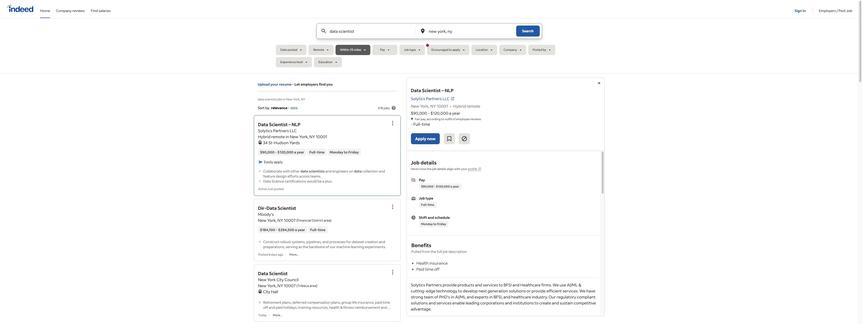 Task type: vqa. For each thing, say whether or not it's contained in the screenshot.
job preferences (opens in a new window) icon
yes



Task type: locate. For each thing, give the bounding box(es) containing it.
transit information image
[[258, 140, 262, 145], [258, 289, 262, 294]]

0 vertical spatial transit information image
[[258, 140, 262, 145]]

save this job image
[[447, 136, 453, 142]]

None search field
[[276, 23, 583, 69]]

1 vertical spatial transit information image
[[258, 289, 262, 294]]

2 transit information image from the top
[[258, 289, 262, 294]]

transit information image for job actions for data scientist – nlp is collapsed icon
[[258, 140, 262, 145]]

close job details image
[[596, 80, 602, 86]]

job actions for dir-data scientist is collapsed image
[[390, 204, 396, 210]]

1 transit information image from the top
[[258, 140, 262, 145]]

transit information image for job actions for data scientist is collapsed icon
[[258, 289, 262, 294]]



Task type: describe. For each thing, give the bounding box(es) containing it.
job actions for data scientist is collapsed image
[[390, 269, 396, 275]]

help icon image
[[391, 105, 397, 111]]

job actions for data scientist – nlp is collapsed image
[[390, 120, 396, 126]]

search: Job title, keywords, or company text field
[[329, 24, 407, 39]]

not interested image
[[462, 136, 468, 142]]

Edit location text field
[[428, 24, 506, 39]]

solytics partners llc (opens in a new tab) image
[[451, 97, 455, 101]]

job preferences (opens in a new window) image
[[478, 167, 481, 170]]



